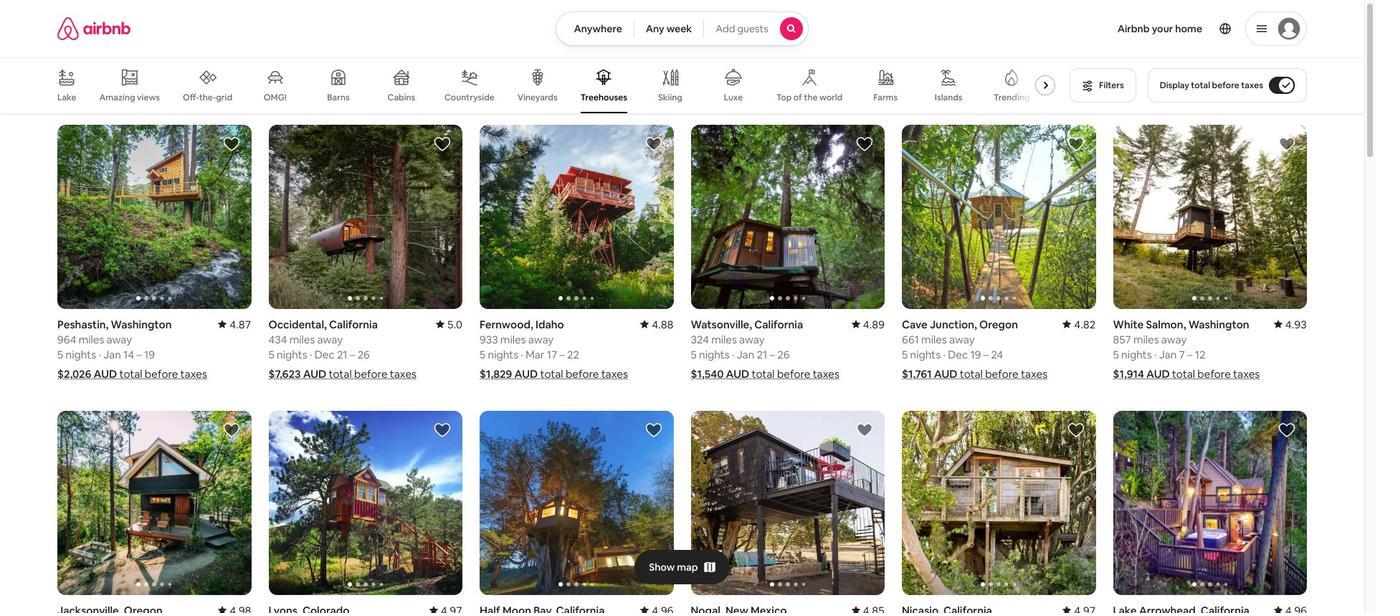 Task type: vqa. For each thing, say whether or not it's contained in the screenshot.
5 in the WATSONVILLE, CALIFORNIA 324 MILES AWAY 5 NIGHTS · JAN 21 – 26 $1,540 AUD TOTAL BEFORE TAXES
yes



Task type: describe. For each thing, give the bounding box(es) containing it.
the-
[[199, 92, 216, 103]]

watsonville,
[[691, 318, 752, 331]]

barns
[[327, 92, 350, 103]]

26 for jan 21 – 26
[[778, 348, 790, 361]]

4.89 out of 5 average rating image
[[852, 318, 885, 331]]

grid
[[216, 92, 232, 103]]

add to wishlist: half moon bay, california image
[[645, 422, 662, 439]]

· inside cave junction, oregon 661 miles away 5 nights · dec 19 – 24 $1,761 aud total before taxes
[[943, 348, 946, 361]]

amazing
[[99, 92, 135, 103]]

miles for jan 21 – 26
[[711, 333, 737, 346]]

324
[[691, 333, 709, 346]]

21 for 434 miles away
[[337, 348, 348, 361]]

total right display at the top
[[1191, 80, 1211, 91]]

anywhere
[[574, 22, 622, 35]]

5.0 out of 5 average rating image
[[436, 318, 463, 331]]

nights inside white salmon, washington 857 miles away 5 nights · jan 7 – 12 $1,914 aud total before taxes
[[1122, 348, 1152, 361]]

filters button
[[1070, 68, 1136, 103]]

19 inside cave junction, oregon 661 miles away 5 nights · dec 19 – 24 $1,761 aud total before taxes
[[971, 348, 981, 361]]

off-
[[183, 92, 199, 103]]

24
[[991, 348, 1003, 361]]

add to wishlist: jacksonville, oregon image
[[223, 422, 240, 439]]

airbnb your home
[[1118, 22, 1203, 35]]

before inside occidental, california 434 miles away 5 nights · dec 21 – 26 $7,623 aud total before taxes
[[354, 367, 388, 381]]

add
[[716, 22, 735, 35]]

away for peshastin,
[[107, 333, 132, 346]]

occidental,
[[269, 318, 327, 331]]

before inside fernwood, idaho 933 miles away 5 nights · mar 17 – 22 $1,829 aud total before taxes
[[566, 367, 599, 381]]

857
[[1113, 333, 1131, 346]]

top
[[777, 92, 792, 103]]

5 inside white salmon, washington 857 miles away 5 nights · jan 7 – 12 $1,914 aud total before taxes
[[1113, 348, 1119, 361]]

– inside white salmon, washington 857 miles away 5 nights · jan 7 – 12 $1,914 aud total before taxes
[[1187, 348, 1193, 361]]

add to wishlist: nogal, new mexico image
[[856, 422, 873, 439]]

933
[[480, 333, 498, 346]]

watsonville, california 324 miles away 5 nights · jan 21 – 26 $1,540 aud total before taxes
[[691, 318, 840, 381]]

occidental, california 434 miles away 5 nights · dec 21 – 26 $7,623 aud total before taxes
[[269, 318, 417, 381]]

away inside white salmon, washington 857 miles away 5 nights · jan 7 – 12 $1,914 aud total before taxes
[[1162, 333, 1187, 346]]

jan inside white salmon, washington 857 miles away 5 nights · jan 7 – 12 $1,914 aud total before taxes
[[1159, 348, 1177, 361]]

add to wishlist: cave junction, oregon image
[[1067, 136, 1085, 153]]

total inside cave junction, oregon 661 miles away 5 nights · dec 19 – 24 $1,761 aud total before taxes
[[960, 367, 983, 381]]

4.93
[[1286, 318, 1307, 331]]

· for jan 21 – 26
[[732, 348, 735, 361]]

4.82
[[1074, 318, 1096, 331]]

guests
[[737, 22, 768, 35]]

add guests
[[716, 22, 768, 35]]

– inside cave junction, oregon 661 miles away 5 nights · dec 19 – 24 $1,761 aud total before taxes
[[984, 348, 989, 361]]

– for 434 miles away
[[350, 348, 355, 361]]

nights for 324
[[699, 348, 730, 361]]

total inside white salmon, washington 857 miles away 5 nights · jan 7 – 12 $1,914 aud total before taxes
[[1172, 367, 1195, 381]]

map
[[677, 561, 698, 574]]

4.96 out of 5 average rating image
[[1274, 604, 1307, 613]]

add to wishlist: fernwood, idaho image
[[645, 136, 662, 153]]

peshastin,
[[57, 318, 109, 331]]

– for 964 miles away
[[136, 348, 142, 361]]

profile element
[[826, 0, 1307, 57]]

nights for 933
[[488, 348, 519, 361]]

4.88 out of 5 average rating image
[[641, 318, 674, 331]]

away for watsonville,
[[739, 333, 765, 346]]

your
[[1152, 22, 1173, 35]]

skiing
[[658, 92, 683, 103]]

5 for 964 miles away
[[57, 348, 63, 361]]

show
[[649, 561, 675, 574]]

week
[[667, 22, 692, 35]]

661
[[902, 333, 919, 346]]

7
[[1179, 348, 1185, 361]]

airbnb your home link
[[1109, 14, 1211, 44]]

4.93 out of 5 average rating image
[[1274, 318, 1307, 331]]

the
[[804, 92, 818, 103]]

5 for 434 miles away
[[269, 348, 274, 361]]

none search field containing anywhere
[[556, 11, 809, 46]]

434
[[269, 333, 287, 346]]

dec inside occidental, california 434 miles away 5 nights · dec 21 – 26 $7,623 aud total before taxes
[[315, 348, 335, 361]]

taxes inside white salmon, washington 857 miles away 5 nights · jan 7 – 12 $1,914 aud total before taxes
[[1233, 367, 1260, 381]]

taxes inside occidental, california 434 miles away 5 nights · dec 21 – 26 $7,623 aud total before taxes
[[390, 367, 417, 381]]

miles for dec 21 – 26
[[289, 333, 315, 346]]

nights for 964
[[66, 348, 96, 361]]

fernwood, idaho 933 miles away 5 nights · mar 17 – 22 $1,829 aud total before taxes
[[480, 318, 628, 381]]

group containing amazing views
[[57, 57, 1061, 113]]

omg!
[[264, 92, 287, 103]]

away for fernwood,
[[528, 333, 554, 346]]

any
[[646, 22, 665, 35]]

any week
[[646, 22, 692, 35]]

world
[[820, 92, 843, 103]]

away inside cave junction, oregon 661 miles away 5 nights · dec 19 – 24 $1,761 aud total before taxes
[[949, 333, 975, 346]]

· for dec 21 – 26
[[310, 348, 312, 361]]

luxe
[[724, 92, 743, 103]]

5 for 933 miles away
[[480, 348, 486, 361]]

taxes inside peshastin, washington 964 miles away 5 nights · jan 14 – 19 $2,026 aud total before taxes
[[180, 367, 207, 381]]

4.88
[[652, 318, 674, 331]]

19 inside peshastin, washington 964 miles away 5 nights · jan 14 – 19 $2,026 aud total before taxes
[[144, 348, 155, 361]]

cave junction, oregon 661 miles away 5 nights · dec 19 – 24 $1,761 aud total before taxes
[[902, 318, 1048, 381]]

12
[[1195, 348, 1206, 361]]

4.87
[[230, 318, 251, 331]]

white
[[1113, 318, 1144, 331]]

anywhere button
[[556, 11, 634, 46]]

lake
[[57, 92, 76, 103]]

vineyards
[[518, 92, 558, 103]]



Task type: locate. For each thing, give the bounding box(es) containing it.
add to wishlist: white salmon, washington image
[[1279, 136, 1296, 153]]

6 miles from the left
[[1134, 333, 1159, 346]]

6 away from the left
[[1162, 333, 1187, 346]]

3 away from the left
[[528, 333, 554, 346]]

nights inside peshastin, washington 964 miles away 5 nights · jan 14 – 19 $2,026 aud total before taxes
[[66, 348, 96, 361]]

taxes inside cave junction, oregon 661 miles away 5 nights · dec 19 – 24 $1,761 aud total before taxes
[[1021, 367, 1048, 381]]

add to wishlist: occidental, california image
[[434, 136, 451, 153]]

5 inside cave junction, oregon 661 miles away 5 nights · dec 19 – 24 $1,761 aud total before taxes
[[902, 348, 908, 361]]

before
[[1212, 80, 1240, 91], [145, 367, 178, 381], [354, 367, 388, 381], [566, 367, 599, 381], [777, 367, 811, 381], [985, 367, 1019, 381], [1198, 367, 1231, 381]]

5 down 324
[[691, 348, 697, 361]]

1 horizontal spatial dec
[[948, 348, 968, 361]]

nights
[[66, 348, 96, 361], [277, 348, 307, 361], [488, 348, 519, 361], [699, 348, 730, 361], [910, 348, 941, 361], [1122, 348, 1152, 361]]

oregon
[[980, 318, 1018, 331]]

2 miles from the left
[[289, 333, 315, 346]]

total inside fernwood, idaho 933 miles away 5 nights · mar 17 – 22 $1,829 aud total before taxes
[[540, 367, 563, 381]]

white salmon, washington 857 miles away 5 nights · jan 7 – 12 $1,914 aud total before taxes
[[1113, 318, 1260, 381]]

· up $7,623 aud
[[310, 348, 312, 361]]

washington
[[111, 318, 172, 331], [1189, 318, 1250, 331]]

away inside peshastin, washington 964 miles away 5 nights · jan 14 – 19 $2,026 aud total before taxes
[[107, 333, 132, 346]]

nights up $2,026 aud
[[66, 348, 96, 361]]

countryside
[[445, 92, 495, 103]]

1 horizontal spatial washington
[[1189, 318, 1250, 331]]

$1,829 aud
[[480, 367, 538, 381]]

show map
[[649, 561, 698, 574]]

add to wishlist: watsonville, california image
[[856, 136, 873, 153]]

1 jan from the left
[[103, 348, 121, 361]]

3 jan from the left
[[1159, 348, 1177, 361]]

0 horizontal spatial california
[[329, 318, 378, 331]]

5 down 857
[[1113, 348, 1119, 361]]

2 dec from the left
[[948, 348, 968, 361]]

3 · from the left
[[521, 348, 523, 361]]

4.87 out of 5 average rating image
[[218, 318, 251, 331]]

taxes
[[1241, 80, 1264, 91], [180, 367, 207, 381], [390, 367, 417, 381], [601, 367, 628, 381], [813, 367, 840, 381], [1021, 367, 1048, 381], [1233, 367, 1260, 381]]

None search field
[[556, 11, 809, 46]]

5 down 661
[[902, 348, 908, 361]]

3 – from the left
[[560, 348, 565, 361]]

jan for jan 14 – 19
[[103, 348, 121, 361]]

miles inside white salmon, washington 857 miles away 5 nights · jan 7 – 12 $1,914 aud total before taxes
[[1134, 333, 1159, 346]]

1 horizontal spatial jan
[[737, 348, 755, 361]]

$2,026 aud
[[57, 367, 117, 381]]

26 inside watsonville, california 324 miles away 5 nights · jan 21 – 26 $1,540 aud total before taxes
[[778, 348, 790, 361]]

·
[[99, 348, 101, 361], [310, 348, 312, 361], [521, 348, 523, 361], [732, 348, 735, 361], [943, 348, 946, 361], [1154, 348, 1157, 361]]

· up $2,026 aud
[[99, 348, 101, 361]]

1 horizontal spatial 26
[[778, 348, 790, 361]]

1 california from the left
[[329, 318, 378, 331]]

5 for 324 miles away
[[691, 348, 697, 361]]

· up $1,761 aud
[[943, 348, 946, 361]]

· inside watsonville, california 324 miles away 5 nights · jan 21 – 26 $1,540 aud total before taxes
[[732, 348, 735, 361]]

$1,540 aud
[[691, 367, 750, 381]]

21 for 324 miles away
[[757, 348, 767, 361]]

cabins
[[388, 92, 415, 103]]

$1,761 aud
[[902, 367, 958, 381]]

display
[[1160, 80, 1189, 91]]

dec
[[315, 348, 335, 361], [948, 348, 968, 361]]

4.96 out of 5 average rating image
[[641, 604, 674, 613]]

nights inside watsonville, california 324 miles away 5 nights · jan 21 – 26 $1,540 aud total before taxes
[[699, 348, 730, 361]]

– for 933 miles away
[[560, 348, 565, 361]]

–
[[136, 348, 142, 361], [350, 348, 355, 361], [560, 348, 565, 361], [770, 348, 775, 361], [984, 348, 989, 361], [1187, 348, 1193, 361]]

5.0
[[447, 318, 463, 331]]

away inside occidental, california 434 miles away 5 nights · dec 21 – 26 $7,623 aud total before taxes
[[317, 333, 343, 346]]

away down the junction,
[[949, 333, 975, 346]]

miles for mar 17 – 22
[[500, 333, 526, 346]]

0 horizontal spatial 21
[[337, 348, 348, 361]]

0 horizontal spatial 19
[[144, 348, 155, 361]]

1 dec from the left
[[315, 348, 335, 361]]

2 california from the left
[[755, 318, 803, 331]]

taxes inside fernwood, idaho 933 miles away 5 nights · mar 17 – 22 $1,829 aud total before taxes
[[601, 367, 628, 381]]

· for jan 14 – 19
[[99, 348, 101, 361]]

california for 434 miles away
[[329, 318, 378, 331]]

total right $1,761 aud
[[960, 367, 983, 381]]

miles inside occidental, california 434 miles away 5 nights · dec 21 – 26 $7,623 aud total before taxes
[[289, 333, 315, 346]]

2 nights from the left
[[277, 348, 307, 361]]

nights up $1,914 aud at bottom
[[1122, 348, 1152, 361]]

5 down 434
[[269, 348, 274, 361]]

home
[[1176, 22, 1203, 35]]

miles
[[79, 333, 104, 346], [289, 333, 315, 346], [500, 333, 526, 346], [711, 333, 737, 346], [922, 333, 947, 346], [1134, 333, 1159, 346]]

display total before taxes
[[1160, 80, 1264, 91]]

4 · from the left
[[732, 348, 735, 361]]

nights inside cave junction, oregon 661 miles away 5 nights · dec 19 – 24 $1,761 aud total before taxes
[[910, 348, 941, 361]]

2 · from the left
[[310, 348, 312, 361]]

total down the 7 on the bottom right of page
[[1172, 367, 1195, 381]]

· up $1,914 aud at bottom
[[1154, 348, 1157, 361]]

away down occidental,
[[317, 333, 343, 346]]

before inside white salmon, washington 857 miles away 5 nights · jan 7 – 12 $1,914 aud total before taxes
[[1198, 367, 1231, 381]]

19 right 14
[[144, 348, 155, 361]]

amazing views
[[99, 92, 160, 103]]

nights up $1,829 aud
[[488, 348, 519, 361]]

– inside watsonville, california 324 miles away 5 nights · jan 21 – 26 $1,540 aud total before taxes
[[770, 348, 775, 361]]

jan inside watsonville, california 324 miles away 5 nights · jan 21 – 26 $1,540 aud total before taxes
[[737, 348, 755, 361]]

5 inside fernwood, idaho 933 miles away 5 nights · mar 17 – 22 $1,829 aud total before taxes
[[480, 348, 486, 361]]

fernwood,
[[480, 318, 533, 331]]

total right $7,623 aud
[[329, 367, 352, 381]]

views
[[137, 92, 160, 103]]

california inside watsonville, california 324 miles away 5 nights · jan 21 – 26 $1,540 aud total before taxes
[[755, 318, 803, 331]]

5 down 933
[[480, 348, 486, 361]]

salmon,
[[1146, 318, 1186, 331]]

mar
[[526, 348, 545, 361]]

5 nights from the left
[[910, 348, 941, 361]]

2 5 from the left
[[269, 348, 274, 361]]

5 – from the left
[[984, 348, 989, 361]]

2 washington from the left
[[1189, 318, 1250, 331]]

4.97 out of 5 average rating image for add to wishlist: lyons, colorado image at the bottom of the page
[[429, 604, 463, 613]]

26
[[358, 348, 370, 361], [778, 348, 790, 361]]

treehouses
[[581, 92, 627, 103]]

miles right 661
[[922, 333, 947, 346]]

taxes inside watsonville, california 324 miles away 5 nights · jan 21 – 26 $1,540 aud total before taxes
[[813, 367, 840, 381]]

– inside occidental, california 434 miles away 5 nights · dec 21 – 26 $7,623 aud total before taxes
[[350, 348, 355, 361]]

0 horizontal spatial 4.97 out of 5 average rating image
[[429, 604, 463, 613]]

farms
[[874, 92, 898, 103]]

miles inside peshastin, washington 964 miles away 5 nights · jan 14 – 19 $2,026 aud total before taxes
[[79, 333, 104, 346]]

miles down occidental,
[[289, 333, 315, 346]]

group
[[57, 57, 1061, 113], [57, 125, 251, 309], [269, 125, 463, 309], [480, 125, 674, 309], [691, 125, 885, 309], [902, 125, 1096, 309], [1113, 125, 1307, 309], [57, 411, 251, 595], [269, 411, 463, 595], [480, 411, 674, 595], [691, 411, 885, 595], [902, 411, 1096, 595], [1113, 411, 1307, 595]]

· for mar 17 – 22
[[521, 348, 523, 361]]

4 miles from the left
[[711, 333, 737, 346]]

– inside fernwood, idaho 933 miles away 5 nights · mar 17 – 22 $1,829 aud total before taxes
[[560, 348, 565, 361]]

0 horizontal spatial dec
[[315, 348, 335, 361]]

964
[[57, 333, 76, 346]]

5
[[57, 348, 63, 361], [269, 348, 274, 361], [480, 348, 486, 361], [691, 348, 697, 361], [902, 348, 908, 361], [1113, 348, 1119, 361]]

2 horizontal spatial jan
[[1159, 348, 1177, 361]]

0 horizontal spatial washington
[[111, 318, 172, 331]]

17
[[547, 348, 557, 361]]

california right occidental,
[[329, 318, 378, 331]]

before inside peshastin, washington 964 miles away 5 nights · jan 14 – 19 $2,026 aud total before taxes
[[145, 367, 178, 381]]

away down watsonville,
[[739, 333, 765, 346]]

nights inside occidental, california 434 miles away 5 nights · dec 21 – 26 $7,623 aud total before taxes
[[277, 348, 307, 361]]

miles inside fernwood, idaho 933 miles away 5 nights · mar 17 – 22 $1,829 aud total before taxes
[[500, 333, 526, 346]]

6 nights from the left
[[1122, 348, 1152, 361]]

1 nights from the left
[[66, 348, 96, 361]]

1 horizontal spatial california
[[755, 318, 803, 331]]

5 inside peshastin, washington 964 miles away 5 nights · jan 14 – 19 $2,026 aud total before taxes
[[57, 348, 63, 361]]

$7,623 aud
[[269, 367, 327, 381]]

dec up $7,623 aud
[[315, 348, 335, 361]]

5 inside watsonville, california 324 miles away 5 nights · jan 21 – 26 $1,540 aud total before taxes
[[691, 348, 697, 361]]

total
[[1191, 80, 1211, 91], [119, 367, 142, 381], [329, 367, 352, 381], [540, 367, 563, 381], [752, 367, 775, 381], [960, 367, 983, 381], [1172, 367, 1195, 381]]

filters
[[1099, 80, 1124, 91]]

· inside peshastin, washington 964 miles away 5 nights · jan 14 – 19 $2,026 aud total before taxes
[[99, 348, 101, 361]]

21 inside watsonville, california 324 miles away 5 nights · jan 21 – 26 $1,540 aud total before taxes
[[757, 348, 767, 361]]

away up mar on the bottom left
[[528, 333, 554, 346]]

1 19 from the left
[[144, 348, 155, 361]]

4.82 out of 5 average rating image
[[1063, 318, 1096, 331]]

4.85 out of 5 average rating image
[[852, 604, 885, 613]]

1 4.97 out of 5 average rating image from the left
[[429, 604, 463, 613]]

miles down watsonville,
[[711, 333, 737, 346]]

19 left 24
[[971, 348, 981, 361]]

nights for 434
[[277, 348, 307, 361]]

cave
[[902, 318, 928, 331]]

· inside white salmon, washington 857 miles away 5 nights · jan 7 – 12 $1,914 aud total before taxes
[[1154, 348, 1157, 361]]

add guests button
[[704, 11, 809, 46]]

$1,914 aud
[[1113, 367, 1170, 381]]

jan up $1,540 aud
[[737, 348, 755, 361]]

california for 324 miles away
[[755, 318, 803, 331]]

total down 14
[[119, 367, 142, 381]]

1 horizontal spatial 4.97 out of 5 average rating image
[[1063, 604, 1096, 613]]

2 jan from the left
[[737, 348, 755, 361]]

miles inside watsonville, california 324 miles away 5 nights · jan 21 – 26 $1,540 aud total before taxes
[[711, 333, 737, 346]]

jan inside peshastin, washington 964 miles away 5 nights · jan 14 – 19 $2,026 aud total before taxes
[[103, 348, 121, 361]]

2 away from the left
[[317, 333, 343, 346]]

1 5 from the left
[[57, 348, 63, 361]]

trending
[[994, 92, 1030, 103]]

1 horizontal spatial 21
[[757, 348, 767, 361]]

4.97 out of 5 average rating image
[[429, 604, 463, 613], [1063, 604, 1096, 613]]

airbnb
[[1118, 22, 1150, 35]]

total inside watsonville, california 324 miles away 5 nights · jan 21 – 26 $1,540 aud total before taxes
[[752, 367, 775, 381]]

dec down the junction,
[[948, 348, 968, 361]]

1 horizontal spatial 19
[[971, 348, 981, 361]]

22
[[567, 348, 579, 361]]

away for occidental,
[[317, 333, 343, 346]]

add to wishlist: nicasio, california image
[[1067, 422, 1085, 439]]

away inside fernwood, idaho 933 miles away 5 nights · mar 17 – 22 $1,829 aud total before taxes
[[528, 333, 554, 346]]

before inside watsonville, california 324 miles away 5 nights · jan 21 – 26 $1,540 aud total before taxes
[[777, 367, 811, 381]]

· left mar on the bottom left
[[521, 348, 523, 361]]

peshastin, washington 964 miles away 5 nights · jan 14 – 19 $2,026 aud total before taxes
[[57, 318, 207, 381]]

4 nights from the left
[[699, 348, 730, 361]]

2 19 from the left
[[971, 348, 981, 361]]

5 down 964
[[57, 348, 63, 361]]

5 away from the left
[[949, 333, 975, 346]]

jan for jan 21 – 26
[[737, 348, 755, 361]]

5 miles from the left
[[922, 333, 947, 346]]

total inside occidental, california 434 miles away 5 nights · dec 21 – 26 $7,623 aud total before taxes
[[329, 367, 352, 381]]

jan left 14
[[103, 348, 121, 361]]

19
[[144, 348, 155, 361], [971, 348, 981, 361]]

nights up $1,540 aud
[[699, 348, 730, 361]]

· up $1,540 aud
[[732, 348, 735, 361]]

top of the world
[[777, 92, 843, 103]]

add to wishlist: peshastin, washington image
[[223, 136, 240, 153]]

away up 14
[[107, 333, 132, 346]]

miles down fernwood,
[[500, 333, 526, 346]]

nights inside fernwood, idaho 933 miles away 5 nights · mar 17 – 22 $1,829 aud total before taxes
[[488, 348, 519, 361]]

1 21 from the left
[[337, 348, 348, 361]]

1 away from the left
[[107, 333, 132, 346]]

– for 324 miles away
[[770, 348, 775, 361]]

away up the 7 on the bottom right of page
[[1162, 333, 1187, 346]]

nights up $1,761 aud
[[910, 348, 941, 361]]

jan left the 7 on the bottom right of page
[[1159, 348, 1177, 361]]

4.89
[[863, 318, 885, 331]]

california inside occidental, california 434 miles away 5 nights · dec 21 – 26 $7,623 aud total before taxes
[[329, 318, 378, 331]]

6 – from the left
[[1187, 348, 1193, 361]]

add to wishlist: lake arrowhead, california image
[[1279, 422, 1296, 439]]

· inside occidental, california 434 miles away 5 nights · dec 21 – 26 $7,623 aud total before taxes
[[310, 348, 312, 361]]

total inside peshastin, washington 964 miles away 5 nights · jan 14 – 19 $2,026 aud total before taxes
[[119, 367, 142, 381]]

21
[[337, 348, 348, 361], [757, 348, 767, 361]]

1 26 from the left
[[358, 348, 370, 361]]

before inside cave junction, oregon 661 miles away 5 nights · dec 19 – 24 $1,761 aud total before taxes
[[985, 367, 1019, 381]]

dec inside cave junction, oregon 661 miles away 5 nights · dec 19 – 24 $1,761 aud total before taxes
[[948, 348, 968, 361]]

total right $1,540 aud
[[752, 367, 775, 381]]

5 5 from the left
[[902, 348, 908, 361]]

4.98 out of 5 average rating image
[[218, 604, 251, 613]]

26 inside occidental, california 434 miles away 5 nights · dec 21 – 26 $7,623 aud total before taxes
[[358, 348, 370, 361]]

4 5 from the left
[[691, 348, 697, 361]]

1 – from the left
[[136, 348, 142, 361]]

jan
[[103, 348, 121, 361], [737, 348, 755, 361], [1159, 348, 1177, 361]]

5 inside occidental, california 434 miles away 5 nights · dec 21 – 26 $7,623 aud total before taxes
[[269, 348, 274, 361]]

6 5 from the left
[[1113, 348, 1119, 361]]

washington inside white salmon, washington 857 miles away 5 nights · jan 7 – 12 $1,914 aud total before taxes
[[1189, 318, 1250, 331]]

miles for jan 14 – 19
[[79, 333, 104, 346]]

total down 17
[[540, 367, 563, 381]]

miles down peshastin,
[[79, 333, 104, 346]]

any week button
[[634, 11, 704, 46]]

4 away from the left
[[739, 333, 765, 346]]

california right watsonville,
[[755, 318, 803, 331]]

1 washington from the left
[[111, 318, 172, 331]]

show map button
[[635, 550, 730, 584]]

washington up 14
[[111, 318, 172, 331]]

– inside peshastin, washington 964 miles away 5 nights · jan 14 – 19 $2,026 aud total before taxes
[[136, 348, 142, 361]]

0 horizontal spatial 26
[[358, 348, 370, 361]]

add to wishlist: lyons, colorado image
[[434, 422, 451, 439]]

miles down white in the right of the page
[[1134, 333, 1159, 346]]

islands
[[935, 92, 963, 103]]

0 horizontal spatial jan
[[103, 348, 121, 361]]

away inside watsonville, california 324 miles away 5 nights · jan 21 – 26 $1,540 aud total before taxes
[[739, 333, 765, 346]]

4.97 out of 5 average rating image for add to wishlist: nicasio, california icon
[[1063, 604, 1096, 613]]

washington up 12
[[1189, 318, 1250, 331]]

of
[[794, 92, 802, 103]]

washington inside peshastin, washington 964 miles away 5 nights · jan 14 – 19 $2,026 aud total before taxes
[[111, 318, 172, 331]]

· inside fernwood, idaho 933 miles away 5 nights · mar 17 – 22 $1,829 aud total before taxes
[[521, 348, 523, 361]]

off-the-grid
[[183, 92, 232, 103]]

3 5 from the left
[[480, 348, 486, 361]]

21 inside occidental, california 434 miles away 5 nights · dec 21 – 26 $7,623 aud total before taxes
[[337, 348, 348, 361]]

2 21 from the left
[[757, 348, 767, 361]]

2 4.97 out of 5 average rating image from the left
[[1063, 604, 1096, 613]]

2 26 from the left
[[778, 348, 790, 361]]

6 · from the left
[[1154, 348, 1157, 361]]

california
[[329, 318, 378, 331], [755, 318, 803, 331]]

miles inside cave junction, oregon 661 miles away 5 nights · dec 19 – 24 $1,761 aud total before taxes
[[922, 333, 947, 346]]

junction,
[[930, 318, 977, 331]]

1 miles from the left
[[79, 333, 104, 346]]

idaho
[[536, 318, 564, 331]]

5 · from the left
[[943, 348, 946, 361]]

26 for dec 21 – 26
[[358, 348, 370, 361]]

1 · from the left
[[99, 348, 101, 361]]

14
[[123, 348, 134, 361]]

3 nights from the left
[[488, 348, 519, 361]]

nights up $7,623 aud
[[277, 348, 307, 361]]

3 miles from the left
[[500, 333, 526, 346]]

4 – from the left
[[770, 348, 775, 361]]

2 – from the left
[[350, 348, 355, 361]]



